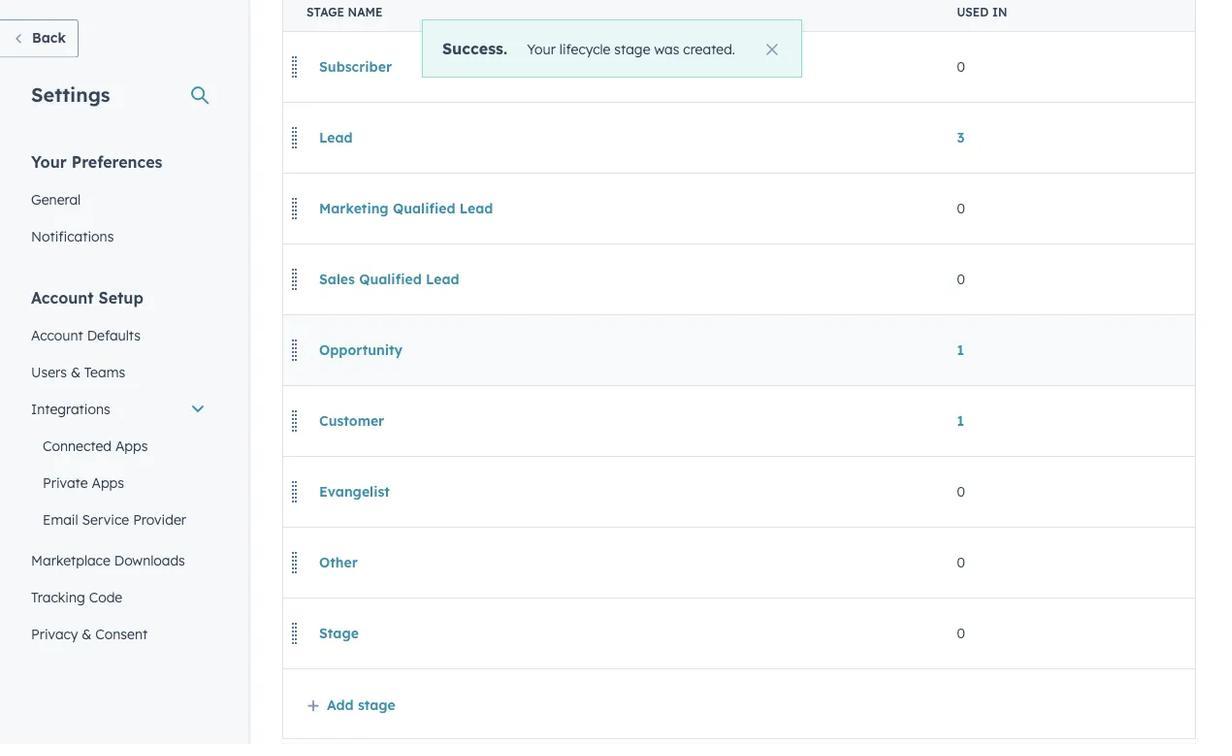 Task type: vqa. For each thing, say whether or not it's contained in the screenshot.


Task type: describe. For each thing, give the bounding box(es) containing it.
0 for subscriber
[[957, 59, 965, 76]]

general
[[31, 191, 81, 208]]

success. alert
[[422, 19, 802, 78]]

connected apps
[[43, 437, 148, 454]]

privacy & consent
[[31, 625, 148, 642]]

& for privacy
[[82, 625, 92, 642]]

marketplace downloads link
[[19, 542, 217, 579]]

lifecycle
[[560, 40, 611, 57]]

your preferences
[[31, 152, 162, 171]]

users
[[31, 363, 67, 380]]

connected
[[43, 437, 112, 454]]

setup
[[99, 288, 143, 307]]

evangelist
[[319, 484, 390, 501]]

sales qualified lead
[[319, 271, 459, 288]]

marketplace downloads
[[31, 552, 185, 569]]

general link
[[19, 181, 217, 218]]

users & teams
[[31, 363, 125, 380]]

privacy & consent link
[[19, 616, 217, 652]]

evangelist button
[[307, 473, 402, 512]]

in
[[992, 5, 1008, 20]]

private apps link
[[19, 464, 217, 501]]

close image
[[766, 44, 778, 55]]

email
[[43, 511, 78, 528]]

name
[[348, 5, 383, 20]]

1 button for opportunity
[[957, 342, 964, 359]]

lead for marketing qualified lead
[[460, 200, 493, 217]]

users & teams link
[[19, 354, 217, 390]]

back
[[32, 29, 66, 46]]

marketing
[[319, 200, 389, 217]]

customer
[[319, 413, 384, 430]]

0 for evangelist
[[957, 484, 965, 501]]

stage name
[[307, 5, 383, 20]]

stage button
[[307, 615, 371, 653]]

tracking code
[[31, 588, 122, 605]]

qualified for sales
[[359, 271, 422, 288]]

connected apps link
[[19, 427, 217, 464]]

subscriber button
[[307, 48, 405, 87]]

1 for opportunity
[[957, 342, 964, 359]]

used in
[[957, 5, 1008, 20]]

account defaults
[[31, 326, 141, 343]]

your lifecycle stage was created.
[[527, 40, 735, 57]]

lead for sales qualified lead
[[426, 271, 459, 288]]

1 vertical spatial stage
[[358, 697, 396, 714]]

provider
[[133, 511, 186, 528]]

back link
[[0, 19, 78, 58]]

stage for stage
[[319, 625, 359, 642]]

subscriber
[[319, 59, 392, 76]]

private apps
[[43, 474, 124, 491]]

preferences
[[72, 152, 162, 171]]

account setup element
[[19, 287, 217, 689]]

downloads
[[114, 552, 185, 569]]

other
[[319, 554, 358, 571]]

apps for private apps
[[92, 474, 124, 491]]

0 vertical spatial lead
[[319, 129, 353, 146]]

tracking
[[31, 588, 85, 605]]

privacy
[[31, 625, 78, 642]]

sales qualified lead button
[[307, 260, 472, 299]]

& for users
[[71, 363, 80, 380]]

opportunity button
[[307, 331, 415, 370]]



Task type: locate. For each thing, give the bounding box(es) containing it.
your for your lifecycle stage was created.
[[527, 40, 556, 57]]

integrations button
[[19, 390, 217, 427]]

2 0 from the top
[[957, 201, 965, 218]]

2 account from the top
[[31, 326, 83, 343]]

3 button
[[957, 130, 965, 147]]

1 vertical spatial stage
[[319, 625, 359, 642]]

account for account setup
[[31, 288, 94, 307]]

lead
[[319, 129, 353, 146], [460, 200, 493, 217], [426, 271, 459, 288]]

4 0 from the top
[[957, 484, 965, 501]]

0 vertical spatial &
[[71, 363, 80, 380]]

stage for stage name
[[307, 5, 344, 20]]

1 vertical spatial &
[[82, 625, 92, 642]]

add stage
[[327, 697, 396, 714]]

success.
[[442, 38, 508, 58]]

2 vertical spatial lead
[[426, 271, 459, 288]]

0 vertical spatial account
[[31, 288, 94, 307]]

notifications
[[31, 228, 114, 244]]

1 account from the top
[[31, 288, 94, 307]]

account up users
[[31, 326, 83, 343]]

0 vertical spatial 1 button
[[957, 342, 964, 359]]

0 vertical spatial apps
[[115, 437, 148, 454]]

1 for customer
[[957, 413, 964, 430]]

1
[[957, 342, 964, 359], [957, 413, 964, 430]]

stage left was
[[614, 40, 651, 57]]

0 vertical spatial stage
[[307, 5, 344, 20]]

stage
[[614, 40, 651, 57], [358, 697, 396, 714]]

qualified right sales at the top of page
[[359, 271, 422, 288]]

stage inside button
[[319, 625, 359, 642]]

private
[[43, 474, 88, 491]]

1 vertical spatial account
[[31, 326, 83, 343]]

email service provider
[[43, 511, 186, 528]]

1 vertical spatial lead
[[460, 200, 493, 217]]

0 vertical spatial 1
[[957, 342, 964, 359]]

settings
[[31, 82, 110, 106]]

account setup
[[31, 288, 143, 307]]

1 vertical spatial qualified
[[359, 271, 422, 288]]

apps for connected apps
[[115, 437, 148, 454]]

0 horizontal spatial your
[[31, 152, 67, 171]]

code
[[89, 588, 122, 605]]

add
[[327, 697, 354, 714]]

& right users
[[71, 363, 80, 380]]

stage inside success. alert
[[614, 40, 651, 57]]

1 vertical spatial your
[[31, 152, 67, 171]]

account defaults link
[[19, 317, 217, 354]]

0 vertical spatial stage
[[614, 40, 651, 57]]

apps down integrations button
[[115, 437, 148, 454]]

integrations
[[31, 400, 110, 417]]

qualified for marketing
[[393, 200, 455, 217]]

marketplace
[[31, 552, 110, 569]]

your inside success. alert
[[527, 40, 556, 57]]

6 0 from the top
[[957, 625, 965, 642]]

1 1 button from the top
[[957, 342, 964, 359]]

marketing qualified lead
[[319, 200, 493, 217]]

1 vertical spatial 1 button
[[957, 413, 964, 430]]

0 for marketing qualified lead
[[957, 201, 965, 218]]

3 0 from the top
[[957, 271, 965, 288]]

2 1 from the top
[[957, 413, 964, 430]]

qualified inside sales qualified lead button
[[359, 271, 422, 288]]

3
[[957, 130, 965, 147]]

tracking code link
[[19, 579, 217, 616]]

1 button for customer
[[957, 413, 964, 430]]

apps
[[115, 437, 148, 454], [92, 474, 124, 491]]

customer button
[[307, 402, 397, 441]]

account up account defaults
[[31, 288, 94, 307]]

sales
[[319, 271, 355, 288]]

service
[[82, 511, 129, 528]]

notifications link
[[19, 218, 217, 255]]

stage down other button
[[319, 625, 359, 642]]

& inside "link"
[[82, 625, 92, 642]]

stage left 'name' on the left
[[307, 5, 344, 20]]

other button
[[307, 544, 370, 583]]

your left the lifecycle
[[527, 40, 556, 57]]

1 vertical spatial apps
[[92, 474, 124, 491]]

0 vertical spatial your
[[527, 40, 556, 57]]

1 vertical spatial 1
[[957, 413, 964, 430]]

account
[[31, 288, 94, 307], [31, 326, 83, 343]]

1 horizontal spatial your
[[527, 40, 556, 57]]

qualified right marketing
[[393, 200, 455, 217]]

0 horizontal spatial &
[[71, 363, 80, 380]]

&
[[71, 363, 80, 380], [82, 625, 92, 642]]

qualified
[[393, 200, 455, 217], [359, 271, 422, 288]]

teams
[[84, 363, 125, 380]]

0 vertical spatial qualified
[[393, 200, 455, 217]]

1 horizontal spatial stage
[[614, 40, 651, 57]]

0 horizontal spatial stage
[[358, 697, 396, 714]]

consent
[[95, 625, 148, 642]]

& right privacy
[[82, 625, 92, 642]]

add stage button
[[307, 697, 396, 714]]

created.
[[683, 40, 735, 57]]

apps up service
[[92, 474, 124, 491]]

opportunity
[[319, 342, 403, 359]]

was
[[654, 40, 680, 57]]

your up general
[[31, 152, 67, 171]]

account for account defaults
[[31, 326, 83, 343]]

1 horizontal spatial &
[[82, 625, 92, 642]]

1 0 from the top
[[957, 59, 965, 76]]

0
[[957, 59, 965, 76], [957, 201, 965, 218], [957, 271, 965, 288], [957, 484, 965, 501], [957, 555, 965, 572], [957, 625, 965, 642]]

defaults
[[87, 326, 141, 343]]

used
[[957, 5, 989, 20]]

2 1 button from the top
[[957, 413, 964, 430]]

your preferences element
[[19, 151, 217, 255]]

lead button
[[307, 119, 365, 158]]

stage right add at the bottom
[[358, 697, 396, 714]]

5 0 from the top
[[957, 555, 965, 572]]

1 1 from the top
[[957, 342, 964, 359]]

stage
[[307, 5, 344, 20], [319, 625, 359, 642]]

0 for other
[[957, 555, 965, 572]]

0 for sales qualified lead
[[957, 271, 965, 288]]

qualified inside marketing qualified lead button
[[393, 200, 455, 217]]

1 button
[[957, 342, 964, 359], [957, 413, 964, 430]]

email service provider link
[[19, 501, 217, 538]]

0 for stage
[[957, 625, 965, 642]]

marketing qualified lead button
[[307, 190, 506, 228]]

your for your preferences
[[31, 152, 67, 171]]

your
[[527, 40, 556, 57], [31, 152, 67, 171]]



